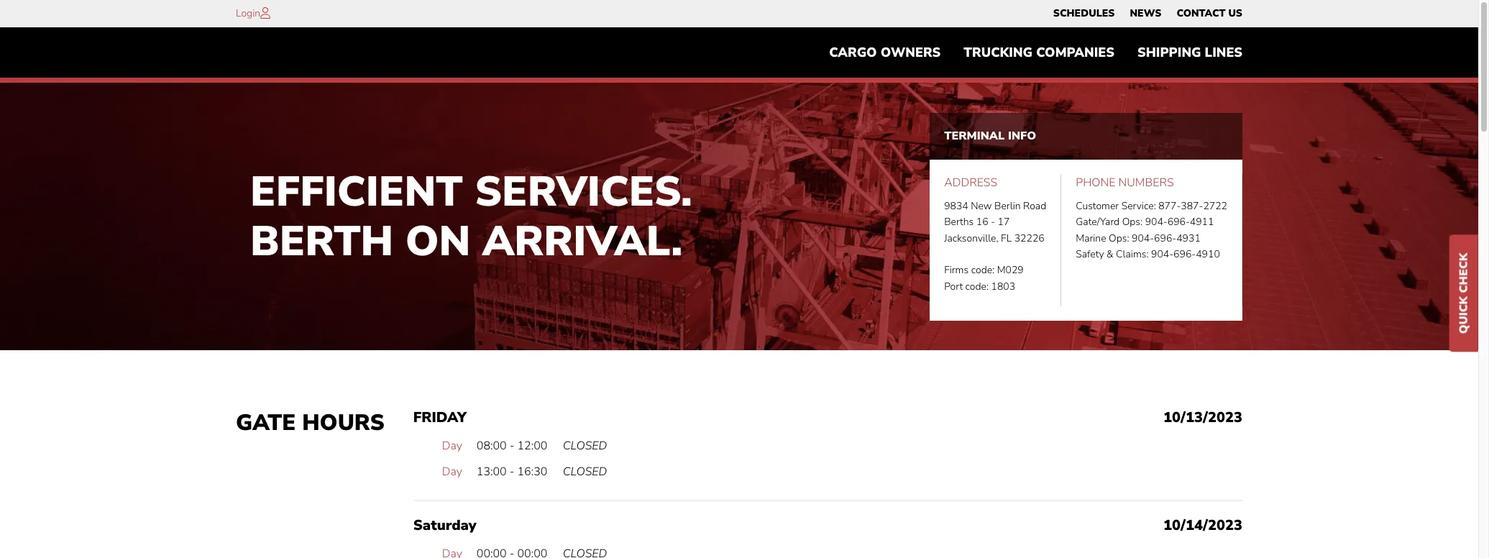 Task type: vqa. For each thing, say whether or not it's contained in the screenshot.
CUSTOMER
yes



Task type: describe. For each thing, give the bounding box(es) containing it.
10/13/2023
[[1164, 408, 1243, 428]]

gate hours
[[236, 408, 385, 438]]

us
[[1229, 6, 1243, 20]]

cargo owners
[[830, 44, 941, 61]]

user image
[[261, 7, 271, 19]]

lines
[[1205, 44, 1243, 61]]

login link
[[236, 6, 261, 20]]

9834 new berlin road berths 16 - 17 jacksonville, fl 32226
[[945, 199, 1047, 245]]

trucking companies link
[[953, 38, 1127, 67]]

17
[[998, 215, 1010, 229]]

firms
[[945, 264, 969, 277]]

32226
[[1015, 231, 1045, 245]]

arrival.
[[483, 213, 683, 270]]

2 vertical spatial 696-
[[1174, 247, 1197, 261]]

cargo owners link
[[818, 38, 953, 67]]

0 vertical spatial ops:
[[1123, 215, 1143, 229]]

1 vertical spatial code:
[[966, 280, 989, 293]]

road
[[1024, 199, 1047, 213]]

4931
[[1177, 231, 1201, 245]]

2 vertical spatial 904-
[[1152, 247, 1174, 261]]

hours
[[302, 408, 385, 438]]

877-
[[1159, 199, 1181, 213]]

claims:
[[1117, 247, 1149, 261]]

quick check
[[1457, 253, 1473, 334]]

13:00
[[477, 464, 507, 480]]

1 vertical spatial 696-
[[1155, 231, 1177, 245]]

16
[[977, 215, 989, 229]]

08:00 - 12:00
[[477, 438, 548, 454]]

efficient services. berth on arrival.
[[250, 163, 693, 270]]

shipping lines link
[[1127, 38, 1255, 67]]

phone
[[1076, 175, 1116, 191]]

contact us
[[1177, 6, 1243, 20]]

0 vertical spatial code:
[[972, 264, 995, 277]]

login
[[236, 6, 261, 20]]

safety
[[1076, 247, 1105, 261]]

cargo
[[830, 44, 877, 61]]

closed for 08:00 - 12:00
[[563, 438, 607, 454]]

0 vertical spatial 904-
[[1146, 215, 1168, 229]]

schedules link
[[1054, 4, 1115, 24]]

new
[[971, 199, 992, 213]]

387-
[[1181, 199, 1204, 213]]

terminal
[[945, 128, 1005, 144]]

terminal info
[[945, 128, 1037, 144]]

trucking
[[964, 44, 1033, 61]]

4910
[[1197, 247, 1221, 261]]

berth
[[250, 213, 394, 270]]

closed for 13:00 - 16:30
[[563, 464, 607, 480]]

1 vertical spatial ops:
[[1109, 231, 1130, 245]]

1803
[[992, 280, 1016, 293]]



Task type: locate. For each thing, give the bounding box(es) containing it.
day
[[442, 438, 462, 454], [442, 464, 462, 480]]

4911
[[1190, 215, 1215, 229]]

904- down "877-" at top right
[[1146, 215, 1168, 229]]

13:00 - 16:30
[[477, 464, 548, 480]]

gate/yard
[[1076, 215, 1120, 229]]

on
[[406, 213, 471, 270]]

gate
[[236, 408, 296, 438]]

696-
[[1168, 215, 1190, 229], [1155, 231, 1177, 245], [1174, 247, 1197, 261]]

firms code:  m029 port code:  1803
[[945, 264, 1024, 293]]

menu bar containing schedules
[[1046, 4, 1251, 24]]

address
[[945, 175, 998, 191]]

ops: up &
[[1109, 231, 1130, 245]]

info
[[1009, 128, 1037, 144]]

08:00
[[477, 438, 507, 454]]

- for 12:00
[[510, 438, 515, 454]]

quick check link
[[1450, 235, 1479, 352]]

news link
[[1130, 4, 1162, 24]]

efficient
[[250, 163, 463, 220]]

1 vertical spatial closed
[[563, 464, 607, 480]]

ops: down service:
[[1123, 215, 1143, 229]]

jacksonville,
[[945, 231, 999, 245]]

- for 16:30
[[510, 464, 515, 480]]

news
[[1130, 6, 1162, 20]]

marine
[[1076, 231, 1107, 245]]

-
[[991, 215, 996, 229], [510, 438, 515, 454], [510, 464, 515, 480]]

check
[[1457, 253, 1473, 293]]

port
[[945, 280, 963, 293]]

10/14/2023
[[1164, 515, 1243, 535]]

- right 13:00
[[510, 464, 515, 480]]

companies
[[1037, 44, 1115, 61]]

phone numbers
[[1076, 175, 1175, 191]]

0 vertical spatial closed
[[563, 438, 607, 454]]

day left 13:00
[[442, 464, 462, 480]]

0 vertical spatial day
[[442, 438, 462, 454]]

quick
[[1457, 296, 1473, 334]]

menu bar
[[1046, 4, 1251, 24], [818, 38, 1255, 67]]

contact
[[1177, 6, 1226, 20]]

2 vertical spatial -
[[510, 464, 515, 480]]

day down friday
[[442, 438, 462, 454]]

menu bar up shipping
[[1046, 4, 1251, 24]]

trucking companies
[[964, 44, 1115, 61]]

16:30
[[518, 464, 548, 480]]

menu bar down schedules 'link'
[[818, 38, 1255, 67]]

customer service: 877-387-2722 gate/yard ops: 904-696-4911 marine ops: 904-696-4931 safety & claims: 904-696-4910
[[1076, 199, 1228, 261]]

904-
[[1146, 215, 1168, 229], [1132, 231, 1155, 245], [1152, 247, 1174, 261]]

saturday
[[414, 515, 477, 535]]

0 vertical spatial -
[[991, 215, 996, 229]]

shipping
[[1138, 44, 1202, 61]]

&
[[1107, 247, 1114, 261]]

menu bar containing cargo owners
[[818, 38, 1255, 67]]

owners
[[881, 44, 941, 61]]

numbers
[[1119, 175, 1175, 191]]

schedules
[[1054, 6, 1115, 20]]

closed
[[563, 438, 607, 454], [563, 464, 607, 480]]

12:00
[[518, 438, 548, 454]]

m029
[[998, 264, 1024, 277]]

0 vertical spatial menu bar
[[1046, 4, 1251, 24]]

code:
[[972, 264, 995, 277], [966, 280, 989, 293]]

closed right 16:30 on the bottom
[[563, 464, 607, 480]]

1 vertical spatial 904-
[[1132, 231, 1155, 245]]

9834
[[945, 199, 969, 213]]

ops:
[[1123, 215, 1143, 229], [1109, 231, 1130, 245]]

services.
[[475, 163, 693, 220]]

fl
[[1001, 231, 1012, 245]]

day for 08:00 - 12:00
[[442, 438, 462, 454]]

2722
[[1204, 199, 1228, 213]]

904- right claims:
[[1152, 247, 1174, 261]]

- left 17
[[991, 215, 996, 229]]

day for 13:00 - 16:30
[[442, 464, 462, 480]]

code: up 1803
[[972, 264, 995, 277]]

1 day from the top
[[442, 438, 462, 454]]

closed right the 12:00
[[563, 438, 607, 454]]

customer
[[1076, 199, 1119, 213]]

berths
[[945, 215, 974, 229]]

2 day from the top
[[442, 464, 462, 480]]

1 vertical spatial -
[[510, 438, 515, 454]]

- right 08:00
[[510, 438, 515, 454]]

service:
[[1122, 199, 1157, 213]]

1 closed from the top
[[563, 438, 607, 454]]

0 vertical spatial 696-
[[1168, 215, 1190, 229]]

code: right port
[[966, 280, 989, 293]]

friday
[[414, 408, 467, 428]]

2 closed from the top
[[563, 464, 607, 480]]

1 vertical spatial day
[[442, 464, 462, 480]]

berlin
[[995, 199, 1021, 213]]

1 vertical spatial menu bar
[[818, 38, 1255, 67]]

shipping lines
[[1138, 44, 1243, 61]]

contact us link
[[1177, 4, 1243, 24]]

904- up claims:
[[1132, 231, 1155, 245]]

- inside the 9834 new berlin road berths 16 - 17 jacksonville, fl 32226
[[991, 215, 996, 229]]



